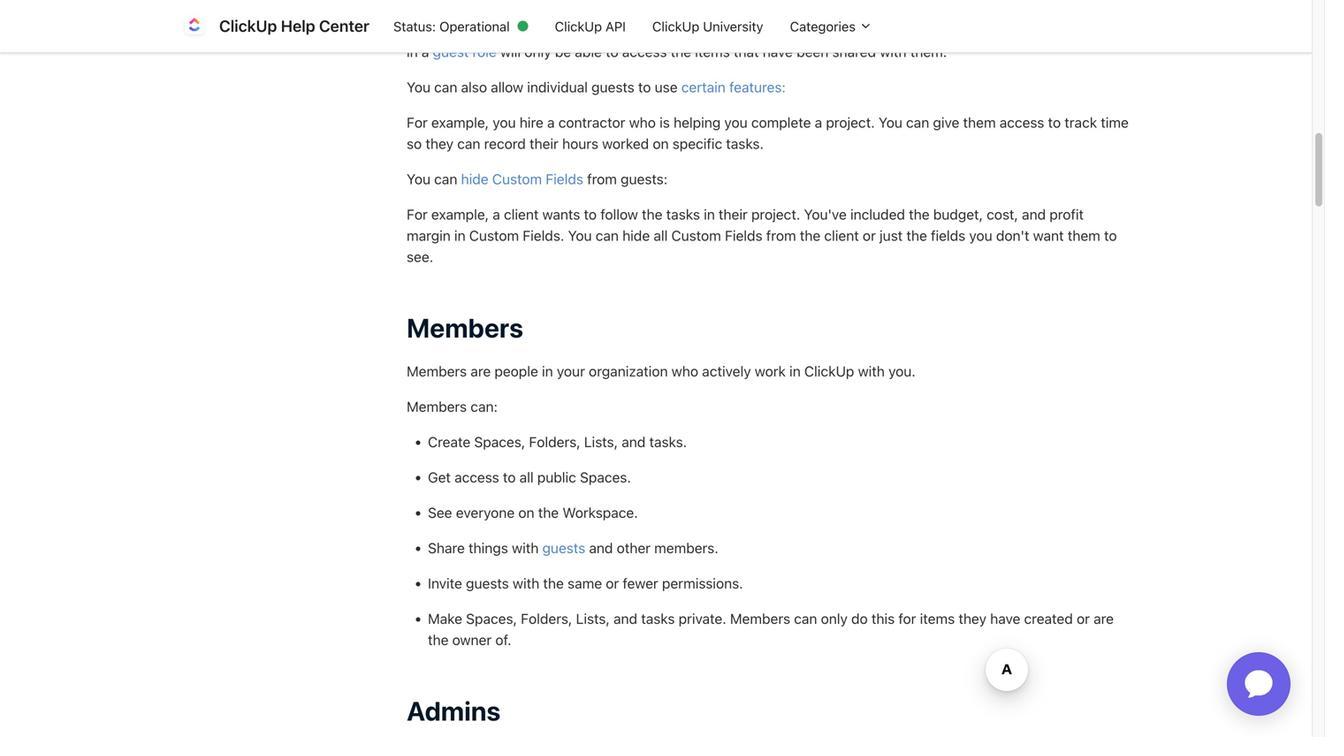 Task type: describe. For each thing, give the bounding box(es) containing it.
to left the use
[[638, 79, 651, 96]]

profit
[[1050, 206, 1084, 223]]

contractor
[[558, 114, 625, 131]]

lists, for tasks.
[[584, 433, 618, 450]]

hide custom fields link
[[461, 171, 583, 187]]

with left same
[[513, 575, 540, 592]]

items inside 'make spaces, folders, lists, and tasks private. members can only do this for items they have created or are the owner of.'
[[920, 610, 955, 627]]

so
[[407, 135, 422, 152]]

0 horizontal spatial them.
[[910, 43, 947, 60]]

university
[[703, 18, 763, 34]]

see.
[[407, 248, 433, 265]]

record
[[484, 135, 526, 152]]

helping
[[674, 114, 721, 131]]

or inside for example, a client wants to follow the tasks in their project. you've included the budget, cost, and profit margin in custom fields. you can hide all custom fields from the client or just the fields you don't want them to see.
[[863, 227, 876, 244]]

a inside for example, a client wants to follow the tasks in their project. you've included the budget, cost, and profit margin in custom fields. you can hide all custom fields from the client or just the fields you don't want them to see.
[[493, 206, 500, 223]]

0 vertical spatial client
[[504, 206, 539, 223]]

guests down things at the left bottom
[[466, 575, 509, 592]]

tasks. inside for example, you hire a contractor who is helping you complete a project. you can give them access to track time so they can record their hours worked on specific tasks.
[[726, 135, 764, 152]]

all inside for example, a client wants to follow the tasks in their project. you've included the budget, cost, and profit margin in custom fields. you can hide all custom fields from the client or just the fields you don't want them to see.
[[654, 227, 668, 244]]

hide inside for example, a client wants to follow the tasks in their project. you've included the budget, cost, and profit margin in custom fields. you can hide all custom fields from the client or just the fields you don't want them to see.
[[622, 227, 650, 244]]

actively
[[702, 363, 751, 380]]

get access to all public spaces.
[[428, 469, 631, 486]]

margin
[[407, 227, 451, 244]]

members for members can:
[[407, 398, 467, 415]]

budget,
[[933, 206, 983, 223]]

members for members
[[407, 312, 523, 343]]

clickup for clickup api
[[555, 18, 602, 34]]

clickup for clickup help center
[[219, 16, 277, 35]]

organization for who
[[589, 363, 668, 380]]

same
[[568, 575, 602, 592]]

0 horizontal spatial fields
[[546, 171, 583, 187]]

been
[[797, 43, 829, 60]]

to right want
[[1104, 227, 1117, 244]]

share things with guests and other members.
[[428, 540, 718, 556]]

1 horizontal spatial you
[[724, 114, 748, 131]]

can left the record
[[457, 135, 480, 152]]

for for for example, a client wants to follow the tasks in their project. you've included the budget, cost, and profit margin in custom fields. you can hide all custom fields from the client or just the fields you don't want them to see.
[[407, 206, 428, 223]]

members can:
[[407, 398, 498, 415]]

clickup help center link
[[180, 12, 380, 40]]

you inside for example, you hire a contractor who is helping you complete a project. you can give them access to track time so they can record their hours worked on specific tasks.
[[879, 114, 903, 131]]

fields.
[[523, 227, 564, 244]]

can up "margin"
[[434, 171, 457, 187]]

just
[[880, 227, 903, 244]]

time
[[1101, 114, 1129, 131]]

guest role link
[[433, 43, 497, 60]]

get
[[428, 469, 451, 486]]

outside
[[526, 22, 573, 39]]

0 horizontal spatial or
[[606, 575, 619, 592]]

fields inside for example, a client wants to follow the tasks in their project. you've included the budget, cost, and profit margin in custom fields. you can hide all custom fields from the client or just the fields you don't want them to see.
[[725, 227, 763, 244]]

invite guests with the same or fewer permissions.
[[428, 575, 743, 592]]

members for members are people in your organization who actively work in clickup with you.
[[407, 363, 467, 380]]

owner
[[452, 631, 492, 648]]

certain features: link
[[681, 79, 786, 96]]

of.
[[495, 631, 511, 648]]

work
[[755, 363, 786, 380]]

clickup help help center home page image
[[180, 12, 209, 40]]

who for is
[[629, 114, 656, 131]]

hire
[[520, 114, 544, 131]]

complete
[[751, 114, 811, 131]]

other
[[617, 540, 651, 556]]

private.
[[679, 610, 726, 627]]

the left same
[[543, 575, 564, 592]]

access inside for example, you hire a contractor who is helping you complete a project. you can give them access to track time so they can record their hours worked on specific tasks.
[[1000, 114, 1044, 131]]

the right just
[[907, 227, 927, 244]]

with left you.
[[858, 363, 885, 380]]

can left give
[[906, 114, 929, 131]]

see
[[428, 504, 452, 521]]

workspace
[[766, 22, 838, 39]]

folders, for make
[[521, 610, 572, 627]]

things
[[469, 540, 508, 556]]

certain
[[681, 79, 726, 96]]

guests up same
[[542, 540, 585, 556]]

tasks inside for example, a client wants to follow the tasks in their project. you've included the budget, cost, and profit margin in custom fields. you can hide all custom fields from the client or just the fields you don't want them to see.
[[666, 206, 700, 223]]

with down the see everyone on the workspace.
[[512, 540, 539, 556]]

want
[[1033, 227, 1064, 244]]

you.
[[889, 363, 916, 380]]

cost,
[[987, 206, 1018, 223]]

in right "margin"
[[454, 227, 466, 244]]

included
[[850, 206, 905, 223]]

1 horizontal spatial client
[[824, 227, 859, 244]]

in inside invite people from outside your organization to join your workspace as guests by sharing items with them. people in a
[[407, 43, 418, 60]]

members.
[[654, 540, 718, 556]]

can:
[[471, 398, 498, 415]]

also
[[461, 79, 487, 96]]

guests link
[[542, 540, 585, 556]]

project. inside for example, you hire a contractor who is helping you complete a project. you can give them access to track time so they can record their hours worked on specific tasks.
[[826, 114, 875, 131]]

this
[[872, 610, 895, 627]]

status: operational
[[393, 18, 510, 34]]

project. inside for example, a client wants to follow the tasks in their project. you've included the budget, cost, and profit margin in custom fields. you can hide all custom fields from the client or just the fields you don't want them to see.
[[751, 206, 800, 223]]

public
[[537, 469, 576, 486]]

clickup api
[[555, 18, 626, 34]]

0 horizontal spatial on
[[518, 504, 534, 521]]

for for for example, you hire a contractor who is helping you complete a project. you can give them access to track time so they can record their hours worked on specific tasks.
[[407, 114, 428, 131]]

api
[[606, 18, 626, 34]]

make spaces, folders, lists, and tasks private. members can only do this for items they have created or are the owner of.
[[428, 610, 1114, 648]]

the down clickup university link
[[671, 43, 691, 60]]

the down public
[[538, 504, 559, 521]]

specific
[[673, 135, 722, 152]]

organization for to
[[609, 22, 688, 39]]

people
[[1086, 22, 1130, 39]]

to up the see everyone on the workspace.
[[503, 469, 516, 486]]

operational
[[439, 18, 510, 34]]

or inside 'make spaces, folders, lists, and tasks private. members can only do this for items they have created or are the owner of.'
[[1077, 610, 1090, 627]]

everyone
[[456, 504, 515, 521]]

as
[[841, 22, 856, 39]]

by
[[907, 22, 922, 39]]

workspace.
[[563, 504, 638, 521]]

for example, a client wants to follow the tasks in their project. you've included the budget, cost, and profit margin in custom fields. you can hide all custom fields from the client or just the fields you don't want them to see.
[[407, 206, 1117, 265]]

clickup api link
[[542, 10, 639, 43]]

for example, you hire a contractor who is helping you complete a project. you can give them access to track time so they can record their hours worked on specific tasks.
[[407, 114, 1129, 152]]

in right work
[[790, 363, 801, 380]]

members inside 'make spaces, folders, lists, and tasks private. members can only do this for items they have created or are the owner of.'
[[730, 610, 790, 627]]

only inside 'make spaces, folders, lists, and tasks private. members can only do this for items they have created or are the owner of.'
[[821, 610, 848, 627]]

invite for invite guests with the same or fewer permissions.
[[428, 575, 462, 592]]

be
[[555, 43, 571, 60]]

in up create spaces, folders, lists, and tasks.
[[542, 363, 553, 380]]

create spaces, folders, lists, and tasks.
[[428, 433, 687, 450]]

2 vertical spatial access
[[455, 469, 499, 486]]

clickup right work
[[804, 363, 854, 380]]

the inside 'make spaces, folders, lists, and tasks private. members can only do this for items they have created or are the owner of.'
[[428, 631, 449, 648]]

you can also allow individual guests to use certain features:
[[407, 79, 786, 96]]

and for tasks
[[614, 610, 637, 627]]

status:
[[393, 18, 436, 34]]

give
[[933, 114, 960, 131]]

to right able
[[606, 43, 619, 60]]

and for tasks.
[[622, 433, 646, 450]]

1 horizontal spatial access
[[622, 43, 667, 60]]



Task type: vqa. For each thing, say whether or not it's contained in the screenshot.
Join Our Communities
no



Task type: locate. For each thing, give the bounding box(es) containing it.
track
[[1065, 114, 1097, 131]]

to left track
[[1048, 114, 1061, 131]]

tasks. down members are people in your organization who actively work in clickup with you.
[[649, 433, 687, 450]]

are right created
[[1094, 610, 1114, 627]]

hours
[[562, 135, 599, 152]]

your
[[577, 22, 605, 39], [734, 22, 763, 39], [557, 363, 585, 380]]

1 vertical spatial tasks
[[641, 610, 675, 627]]

spaces,
[[474, 433, 525, 450], [466, 610, 517, 627]]

people up can:
[[495, 363, 538, 380]]

invite up make
[[428, 575, 462, 592]]

guests inside invite people from outside your organization to join your workspace as guests by sharing items with them. people in a
[[860, 22, 903, 39]]

for up so
[[407, 114, 428, 131]]

only left do
[[821, 610, 848, 627]]

client
[[504, 206, 539, 223], [824, 227, 859, 244]]

1 vertical spatial on
[[518, 504, 534, 521]]

example, inside for example, a client wants to follow the tasks in their project. you've included the budget, cost, and profit margin in custom fields. you can hide all custom fields from the client or just the fields you don't want them to see.
[[431, 206, 489, 223]]

features:
[[729, 79, 786, 96]]

for inside for example, a client wants to follow the tasks in their project. you've included the budget, cost, and profit margin in custom fields. you can hide all custom fields from the client or just the fields you don't want them to see.
[[407, 206, 428, 223]]

1 for from the top
[[407, 114, 428, 131]]

1 vertical spatial items
[[695, 43, 730, 60]]

you inside for example, a client wants to follow the tasks in their project. you've included the budget, cost, and profit margin in custom fields. you can hide all custom fields from the client or just the fields you don't want them to see.
[[969, 227, 993, 244]]

2 horizontal spatial items
[[977, 22, 1012, 39]]

individual
[[527, 79, 588, 96]]

they inside for example, you hire a contractor who is helping you complete a project. you can give them access to track time so they can record their hours worked on specific tasks.
[[426, 135, 454, 152]]

0 horizontal spatial from
[[492, 22, 522, 39]]

0 vertical spatial invite
[[407, 22, 441, 39]]

to inside for example, you hire a contractor who is helping you complete a project. you can give them access to track time so they can record their hours worked on specific tasks.
[[1048, 114, 1061, 131]]

them. inside invite people from outside your organization to join your workspace as guests by sharing items with them. people in a
[[1046, 22, 1083, 39]]

tasks inside 'make spaces, folders, lists, and tasks private. members can only do this for items they have created or are the owner of.'
[[641, 610, 675, 627]]

0 vertical spatial tasks
[[666, 206, 700, 223]]

2 vertical spatial items
[[920, 610, 955, 627]]

0 horizontal spatial them
[[963, 114, 996, 131]]

on down is
[[653, 135, 669, 152]]

help
[[281, 16, 315, 35]]

guests up contractor
[[592, 79, 635, 96]]

example, down also on the top left of page
[[431, 114, 489, 131]]

lists, for tasks
[[576, 610, 610, 627]]

1 vertical spatial from
[[587, 171, 617, 187]]

them inside for example, a client wants to follow the tasks in their project. you've included the budget, cost, and profit margin in custom fields. you can hide all custom fields from the client or just the fields you don't want them to see.
[[1068, 227, 1100, 244]]

you left give
[[879, 114, 903, 131]]

1 horizontal spatial them
[[1068, 227, 1100, 244]]

1 horizontal spatial are
[[1094, 610, 1114, 627]]

the down you've on the right top of the page
[[800, 227, 821, 244]]

0 horizontal spatial who
[[629, 114, 656, 131]]

1 horizontal spatial from
[[587, 171, 617, 187]]

1 vertical spatial hide
[[622, 227, 650, 244]]

them right give
[[963, 114, 996, 131]]

and inside 'make spaces, folders, lists, and tasks private. members can only do this for items they have created or are the owner of.'
[[614, 610, 637, 627]]

permissions.
[[662, 575, 743, 592]]

from inside invite people from outside your organization to join your workspace as guests by sharing items with them. people in a
[[492, 22, 522, 39]]

in down status:
[[407, 43, 418, 60]]

on
[[653, 135, 669, 152], [518, 504, 534, 521]]

you down wants at top left
[[568, 227, 592, 244]]

application
[[1206, 631, 1312, 737]]

1 horizontal spatial all
[[654, 227, 668, 244]]

you down so
[[407, 171, 431, 187]]

can left do
[[794, 610, 817, 627]]

center
[[319, 16, 370, 35]]

example, up "margin"
[[431, 206, 489, 223]]

1 vertical spatial who
[[672, 363, 698, 380]]

1 vertical spatial or
[[606, 575, 619, 592]]

have right that on the right top of page
[[763, 43, 793, 60]]

or
[[863, 227, 876, 244], [606, 575, 619, 592], [1077, 610, 1090, 627]]

folders, for create
[[529, 433, 580, 450]]

2 vertical spatial from
[[766, 227, 796, 244]]

are
[[471, 363, 491, 380], [1094, 610, 1114, 627]]

0 horizontal spatial items
[[695, 43, 730, 60]]

2 horizontal spatial or
[[1077, 610, 1090, 627]]

1 vertical spatial tasks.
[[649, 433, 687, 450]]

create
[[428, 433, 471, 450]]

spaces, up of.
[[466, 610, 517, 627]]

1 vertical spatial people
[[495, 363, 538, 380]]

members are people in your organization who actively work in clickup with you.
[[407, 363, 916, 380]]

1 horizontal spatial tasks.
[[726, 135, 764, 152]]

example, for so
[[431, 114, 489, 131]]

and left other
[[589, 540, 613, 556]]

people up guest role link
[[445, 22, 488, 39]]

invite up guest
[[407, 22, 441, 39]]

people
[[445, 22, 488, 39], [495, 363, 538, 380]]

1 horizontal spatial their
[[719, 206, 748, 223]]

all left public
[[520, 469, 534, 486]]

and
[[1022, 206, 1046, 223], [622, 433, 646, 450], [589, 540, 613, 556], [614, 610, 637, 627]]

1 vertical spatial spaces,
[[466, 610, 517, 627]]

to left join
[[692, 22, 704, 39]]

1 vertical spatial for
[[407, 206, 428, 223]]

from inside for example, a client wants to follow the tasks in their project. you've included the budget, cost, and profit margin in custom fields. you can hide all custom fields from the client or just the fields you don't want them to see.
[[766, 227, 796, 244]]

with left people
[[1015, 22, 1042, 39]]

items right for
[[920, 610, 955, 627]]

are up can:
[[471, 363, 491, 380]]

0 vertical spatial from
[[492, 22, 522, 39]]

the left the 'budget,' at the top right of the page
[[909, 206, 930, 223]]

1 horizontal spatial people
[[495, 363, 538, 380]]

0 vertical spatial lists,
[[584, 433, 618, 450]]

in
[[407, 43, 418, 60], [704, 206, 715, 223], [454, 227, 466, 244], [542, 363, 553, 380], [790, 363, 801, 380]]

items inside invite people from outside your organization to join your workspace as guests by sharing items with them. people in a
[[977, 22, 1012, 39]]

1 horizontal spatial items
[[920, 610, 955, 627]]

to
[[692, 22, 704, 39], [606, 43, 619, 60], [638, 79, 651, 96], [1048, 114, 1061, 131], [584, 206, 597, 223], [1104, 227, 1117, 244], [503, 469, 516, 486]]

categories button
[[777, 10, 886, 43]]

folders, inside 'make spaces, folders, lists, and tasks private. members can only do this for items they have created or are the owner of.'
[[521, 610, 572, 627]]

clickup left the help
[[219, 16, 277, 35]]

access left track
[[1000, 114, 1044, 131]]

0 horizontal spatial tasks.
[[649, 433, 687, 450]]

do
[[851, 610, 868, 627]]

them inside for example, you hire a contractor who is helping you complete a project. you can give them access to track time so they can record their hours worked on specific tasks.
[[963, 114, 996, 131]]

will
[[500, 43, 521, 60]]

you down cost,
[[969, 227, 993, 244]]

fields
[[931, 227, 966, 244]]

0 vertical spatial have
[[763, 43, 793, 60]]

1 horizontal spatial they
[[959, 610, 987, 627]]

to inside invite people from outside your organization to join your workspace as guests by sharing items with them. people in a
[[692, 22, 704, 39]]

0 horizontal spatial their
[[530, 135, 559, 152]]

spaces, inside 'make spaces, folders, lists, and tasks private. members can only do this for items they have created or are the owner of.'
[[466, 610, 517, 627]]

fields
[[546, 171, 583, 187], [725, 227, 763, 244]]

their down specific
[[719, 206, 748, 223]]

them. down by
[[910, 43, 947, 60]]

invite
[[407, 22, 441, 39], [428, 575, 462, 592]]

2 horizontal spatial from
[[766, 227, 796, 244]]

0 vertical spatial people
[[445, 22, 488, 39]]

can left also on the top left of page
[[434, 79, 457, 96]]

items down join
[[695, 43, 730, 60]]

2 example, from the top
[[431, 206, 489, 223]]

clickup university
[[652, 18, 763, 34]]

1 vertical spatial project.
[[751, 206, 800, 223]]

your up create spaces, folders, lists, and tasks.
[[557, 363, 585, 380]]

example, for custom
[[431, 206, 489, 223]]

people inside invite people from outside your organization to join your workspace as guests by sharing items with them. people in a
[[445, 22, 488, 39]]

1 horizontal spatial have
[[990, 610, 1021, 627]]

0 vertical spatial hide
[[461, 171, 489, 187]]

their down the hire
[[530, 135, 559, 152]]

tasks. down complete
[[726, 135, 764, 152]]

1 example, from the top
[[431, 114, 489, 131]]

1 horizontal spatial on
[[653, 135, 669, 152]]

organization inside invite people from outside your organization to join your workspace as guests by sharing items with them. people in a
[[609, 22, 688, 39]]

admins
[[407, 695, 501, 727]]

1 vertical spatial all
[[520, 469, 534, 486]]

1 vertical spatial only
[[821, 610, 848, 627]]

guest
[[433, 43, 469, 60]]

you've
[[804, 206, 847, 223]]

share
[[428, 540, 465, 556]]

1 vertical spatial them
[[1068, 227, 1100, 244]]

clickup help center
[[219, 16, 370, 35]]

they inside 'make spaces, folders, lists, and tasks private. members can only do this for items they have created or are the owner of.'
[[959, 610, 987, 627]]

lists, down invite guests with the same or fewer permissions.
[[576, 610, 610, 627]]

access up everyone
[[455, 469, 499, 486]]

them down profit at the top of page
[[1068, 227, 1100, 244]]

have left created
[[990, 610, 1021, 627]]

clickup
[[219, 16, 277, 35], [555, 18, 602, 34], [652, 18, 700, 34], [804, 363, 854, 380]]

can inside 'make spaces, folders, lists, and tasks private. members can only do this for items they have created or are the owner of.'
[[794, 610, 817, 627]]

you down "certain features:" link
[[724, 114, 748, 131]]

the right follow
[[642, 206, 663, 223]]

a down hide custom fields link
[[493, 206, 500, 223]]

1 vertical spatial are
[[1094, 610, 1114, 627]]

or left just
[[863, 227, 876, 244]]

and down fewer
[[614, 610, 637, 627]]

have inside 'make spaces, folders, lists, and tasks private. members can only do this for items they have created or are the owner of.'
[[990, 610, 1021, 627]]

0 horizontal spatial people
[[445, 22, 488, 39]]

your for who
[[557, 363, 585, 380]]

clickup for clickup university
[[652, 18, 700, 34]]

1 vertical spatial their
[[719, 206, 748, 223]]

2 horizontal spatial you
[[969, 227, 993, 244]]

your for to
[[577, 22, 605, 39]]

you left also on the top left of page
[[407, 79, 431, 96]]

0 vertical spatial for
[[407, 114, 428, 131]]

client down you've on the right top of the page
[[824, 227, 859, 244]]

make
[[428, 610, 462, 627]]

all down guests:
[[654, 227, 668, 244]]

access
[[622, 43, 667, 60], [1000, 114, 1044, 131], [455, 469, 499, 486]]

for
[[407, 114, 428, 131], [407, 206, 428, 223]]

for up "margin"
[[407, 206, 428, 223]]

spaces, for make
[[466, 610, 517, 627]]

1 vertical spatial folders,
[[521, 610, 572, 627]]

spaces, down can:
[[474, 433, 525, 450]]

your up able
[[577, 22, 605, 39]]

and for other
[[589, 540, 613, 556]]

or right created
[[1077, 610, 1090, 627]]

they
[[426, 135, 454, 152], [959, 610, 987, 627]]

on down get access to all public spaces.
[[518, 504, 534, 521]]

who for actively
[[672, 363, 698, 380]]

0 vertical spatial organization
[[609, 22, 688, 39]]

only down outside
[[525, 43, 551, 60]]

that
[[734, 43, 759, 60]]

able
[[575, 43, 602, 60]]

them. left people
[[1046, 22, 1083, 39]]

a inside invite people from outside your organization to join your workspace as guests by sharing items with them. people in a
[[422, 43, 429, 60]]

tasks down fewer
[[641, 610, 675, 627]]

0 vertical spatial their
[[530, 135, 559, 152]]

guests right 'as'
[[860, 22, 903, 39]]

1 horizontal spatial hide
[[622, 227, 650, 244]]

1 vertical spatial fields
[[725, 227, 763, 244]]

0 vertical spatial only
[[525, 43, 551, 60]]

2 horizontal spatial access
[[1000, 114, 1044, 131]]

their inside for example, you hire a contractor who is helping you complete a project. you can give them access to track time so they can record their hours worked on specific tasks.
[[530, 135, 559, 152]]

who left is
[[629, 114, 656, 131]]

folders, up public
[[529, 433, 580, 450]]

clickup university link
[[639, 10, 777, 43]]

1 horizontal spatial only
[[821, 610, 848, 627]]

folders,
[[529, 433, 580, 450], [521, 610, 572, 627]]

shared
[[832, 43, 876, 60]]

example,
[[431, 114, 489, 131], [431, 206, 489, 223]]

2 vertical spatial or
[[1077, 610, 1090, 627]]

on inside for example, you hire a contractor who is helping you complete a project. you can give them access to track time so they can record their hours worked on specific tasks.
[[653, 135, 669, 152]]

guests
[[860, 22, 903, 39], [592, 79, 635, 96], [542, 540, 585, 556], [466, 575, 509, 592]]

they right for
[[959, 610, 987, 627]]

invite for invite people from outside your organization to join your workspace as guests by sharing items with them. people in a
[[407, 22, 441, 39]]

lists, inside 'make spaces, folders, lists, and tasks private. members can only do this for items they have created or are the owner of.'
[[576, 610, 610, 627]]

0 vertical spatial access
[[622, 43, 667, 60]]

from
[[492, 22, 522, 39], [587, 171, 617, 187], [766, 227, 796, 244]]

1 vertical spatial client
[[824, 227, 859, 244]]

1 horizontal spatial project.
[[826, 114, 875, 131]]

1 horizontal spatial who
[[672, 363, 698, 380]]

0 vertical spatial fields
[[546, 171, 583, 187]]

0 horizontal spatial you
[[493, 114, 516, 131]]

0 horizontal spatial only
[[525, 43, 551, 60]]

clickup up able
[[555, 18, 602, 34]]

in down specific
[[704, 206, 715, 223]]

1 horizontal spatial or
[[863, 227, 876, 244]]

to left follow
[[584, 206, 597, 223]]

0 horizontal spatial have
[[763, 43, 793, 60]]

0 vertical spatial items
[[977, 22, 1012, 39]]

0 vertical spatial on
[[653, 135, 669, 152]]

and up spaces.
[[622, 433, 646, 450]]

you can hide custom fields from guests:
[[407, 171, 668, 187]]

members
[[407, 312, 523, 343], [407, 363, 467, 380], [407, 398, 467, 415], [730, 610, 790, 627]]

see everyone on the workspace.
[[428, 504, 638, 521]]

hide down the record
[[461, 171, 489, 187]]

0 vertical spatial them
[[963, 114, 996, 131]]

join
[[708, 22, 731, 39]]

example, inside for example, you hire a contractor who is helping you complete a project. you can give them access to track time so they can record their hours worked on specific tasks.
[[431, 114, 489, 131]]

for
[[899, 610, 916, 627]]

clickup up 'guest role will only be able to access the items that have been shared with them.' in the top of the page
[[652, 18, 700, 34]]

who inside for example, you hire a contractor who is helping you complete a project. you can give them access to track time so they can record their hours worked on specific tasks.
[[629, 114, 656, 131]]

1 vertical spatial organization
[[589, 363, 668, 380]]

created
[[1024, 610, 1073, 627]]

invite people from outside your organization to join your workspace as guests by sharing items with them. people in a
[[407, 22, 1130, 60]]

guests:
[[621, 171, 668, 187]]

spaces, for create
[[474, 433, 525, 450]]

0 horizontal spatial are
[[471, 363, 491, 380]]

can inside for example, a client wants to follow the tasks in their project. you've included the budget, cost, and profit margin in custom fields. you can hide all custom fields from the client or just the fields you don't want them to see.
[[596, 227, 619, 244]]

1 horizontal spatial fields
[[725, 227, 763, 244]]

guest role will only be able to access the items that have been shared with them.
[[433, 43, 947, 60]]

for inside for example, you hire a contractor who is helping you complete a project. you can give them access to track time so they can record their hours worked on specific tasks.
[[407, 114, 428, 131]]

a right complete
[[815, 114, 822, 131]]

0 vertical spatial example,
[[431, 114, 489, 131]]

your up that on the right top of page
[[734, 22, 763, 39]]

0 vertical spatial tasks.
[[726, 135, 764, 152]]

1 vertical spatial access
[[1000, 114, 1044, 131]]

fewer
[[623, 575, 658, 592]]

role
[[473, 43, 497, 60]]

hide
[[461, 171, 489, 187], [622, 227, 650, 244]]

who left actively
[[672, 363, 698, 380]]

spaces.
[[580, 469, 631, 486]]

0 vertical spatial folders,
[[529, 433, 580, 450]]

1 vertical spatial invite
[[428, 575, 462, 592]]

0 vertical spatial all
[[654, 227, 668, 244]]

worked
[[602, 135, 649, 152]]

you up the record
[[493, 114, 516, 131]]

0 vertical spatial who
[[629, 114, 656, 131]]

they right so
[[426, 135, 454, 152]]

custom
[[492, 171, 542, 187], [469, 227, 519, 244], [671, 227, 721, 244]]

sharing
[[926, 22, 973, 39]]

0 horizontal spatial all
[[520, 469, 534, 486]]

0 vertical spatial spaces,
[[474, 433, 525, 450]]

invite inside invite people from outside your organization to join your workspace as guests by sharing items with them. people in a
[[407, 22, 441, 39]]

1 vertical spatial lists,
[[576, 610, 610, 627]]

0 vertical spatial are
[[471, 363, 491, 380]]

you inside for example, a client wants to follow the tasks in their project. you've included the budget, cost, and profit margin in custom fields. you can hide all custom fields from the client or just the fields you don't want them to see.
[[568, 227, 592, 244]]

client up fields. at the left of the page
[[504, 206, 539, 223]]

items right sharing
[[977, 22, 1012, 39]]

use
[[655, 79, 678, 96]]

1 vertical spatial have
[[990, 610, 1021, 627]]

1 vertical spatial example,
[[431, 206, 489, 223]]

categories
[[790, 18, 859, 34]]

with down by
[[880, 43, 907, 60]]

hide down follow
[[622, 227, 650, 244]]

0 horizontal spatial project.
[[751, 206, 800, 223]]

with inside invite people from outside your organization to join your workspace as guests by sharing items with them. people in a
[[1015, 22, 1042, 39]]

are inside 'make spaces, folders, lists, and tasks private. members can only do this for items they have created or are the owner of.'
[[1094, 610, 1114, 627]]

1 vertical spatial them.
[[910, 43, 947, 60]]

or right same
[[606, 575, 619, 592]]

2 for from the top
[[407, 206, 428, 223]]

0 horizontal spatial client
[[504, 206, 539, 223]]

1 horizontal spatial them.
[[1046, 22, 1083, 39]]

and inside for example, a client wants to follow the tasks in their project. you've included the budget, cost, and profit margin in custom fields. you can hide all custom fields from the client or just the fields you don't want them to see.
[[1022, 206, 1046, 223]]

is
[[660, 114, 670, 131]]

lists, up spaces.
[[584, 433, 618, 450]]

a right the hire
[[547, 114, 555, 131]]

a left guest
[[422, 43, 429, 60]]

their inside for example, a client wants to follow the tasks in their project. you've included the budget, cost, and profit margin in custom fields. you can hide all custom fields from the client or just the fields you don't want them to see.
[[719, 206, 748, 223]]

who
[[629, 114, 656, 131], [672, 363, 698, 380]]

allow
[[491, 79, 523, 96]]

0 vertical spatial they
[[426, 135, 454, 152]]



